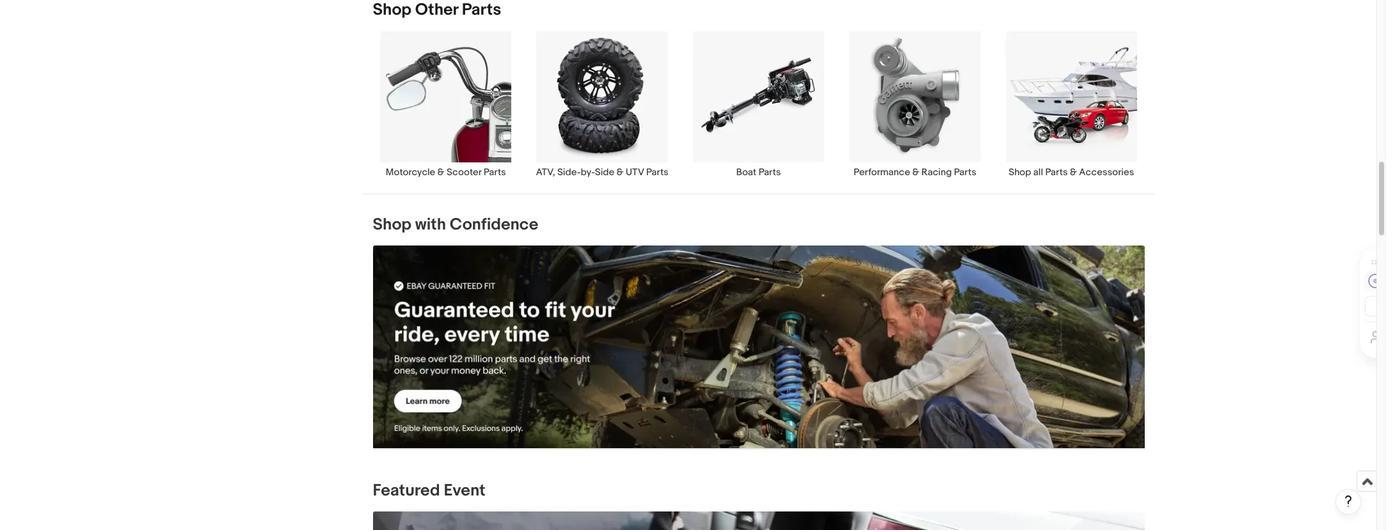 Task type: vqa. For each thing, say whether or not it's contained in the screenshot.
Performance & Racing Parts
yes



Task type: describe. For each thing, give the bounding box(es) containing it.
parts inside boat parts link
[[759, 166, 781, 179]]

featured
[[373, 481, 440, 501]]

event
[[444, 481, 485, 501]]

by-
[[581, 166, 595, 179]]

accessories
[[1079, 166, 1134, 179]]

2 & from the left
[[617, 166, 624, 179]]

utv
[[626, 166, 644, 179]]

atv,
[[536, 166, 555, 179]]

shop all parts & accessories
[[1009, 166, 1134, 179]]

boost your ride with top tech image
[[373, 512, 1145, 531]]

4 & from the left
[[1070, 166, 1077, 179]]

performance
[[854, 166, 910, 179]]

performance & racing parts
[[854, 166, 976, 179]]

boat
[[736, 166, 756, 179]]

all
[[1033, 166, 1043, 179]]

motorcycle & scooter parts link
[[368, 31, 524, 179]]

parts inside atv, side-by-side & utv parts link
[[646, 166, 669, 179]]

none text field boost your ride with top tech
[[373, 512, 1145, 531]]

guaranteed to fit your ride, every time image
[[373, 246, 1145, 449]]

parts inside motorcycle & scooter parts link
[[484, 166, 506, 179]]

3 & from the left
[[912, 166, 919, 179]]



Task type: locate. For each thing, give the bounding box(es) containing it.
parts right the racing on the right top of the page
[[954, 166, 976, 179]]

2 none text field from the top
[[373, 512, 1145, 531]]

featured event
[[373, 481, 485, 501]]

side-
[[557, 166, 581, 179]]

0 vertical spatial shop
[[1009, 166, 1031, 179]]

boat parts link
[[681, 31, 837, 179]]

1 parts from the left
[[484, 166, 506, 179]]

parts right utv
[[646, 166, 669, 179]]

boat parts
[[736, 166, 781, 179]]

motorcycle
[[386, 166, 435, 179]]

0 horizontal spatial shop
[[373, 215, 412, 235]]

shop
[[1009, 166, 1031, 179], [373, 215, 412, 235]]

parts right all
[[1045, 166, 1068, 179]]

2 parts from the left
[[646, 166, 669, 179]]

& left accessories
[[1070, 166, 1077, 179]]

shop left with
[[373, 215, 412, 235]]

& left utv
[[617, 166, 624, 179]]

none text field for shop with confidence
[[373, 246, 1145, 449]]

shop left all
[[1009, 166, 1031, 179]]

None text field
[[373, 246, 1145, 449], [373, 512, 1145, 531]]

1 horizontal spatial shop
[[1009, 166, 1031, 179]]

shop with confidence
[[373, 215, 538, 235]]

confidence
[[450, 215, 538, 235]]

&
[[438, 166, 445, 179], [617, 166, 624, 179], [912, 166, 919, 179], [1070, 166, 1077, 179]]

scooter
[[447, 166, 481, 179]]

help, opens dialogs image
[[1342, 495, 1355, 508]]

& left the racing on the right top of the page
[[912, 166, 919, 179]]

atv, side-by-side & utv parts link
[[524, 31, 681, 179]]

racing
[[922, 166, 952, 179]]

& left scooter
[[438, 166, 445, 179]]

1 vertical spatial shop
[[373, 215, 412, 235]]

4 parts from the left
[[954, 166, 976, 179]]

parts right boat
[[759, 166, 781, 179]]

parts right scooter
[[484, 166, 506, 179]]

shop all parts & accessories link
[[993, 31, 1150, 179]]

none text field for featured event
[[373, 512, 1145, 531]]

side
[[595, 166, 614, 179]]

none text field guaranteed to fit your ride, every time
[[373, 246, 1145, 449]]

parts inside shop all parts & accessories link
[[1045, 166, 1068, 179]]

motorcycle & scooter parts
[[386, 166, 506, 179]]

with
[[415, 215, 446, 235]]

1 vertical spatial none text field
[[373, 512, 1145, 531]]

atv, side-by-side & utv parts
[[536, 166, 669, 179]]

parts
[[484, 166, 506, 179], [646, 166, 669, 179], [759, 166, 781, 179], [954, 166, 976, 179], [1045, 166, 1068, 179]]

performance & racing parts link
[[837, 31, 993, 179]]

3 parts from the left
[[759, 166, 781, 179]]

shop for shop all parts & accessories
[[1009, 166, 1031, 179]]

0 vertical spatial none text field
[[373, 246, 1145, 449]]

1 & from the left
[[438, 166, 445, 179]]

parts inside performance & racing parts link
[[954, 166, 976, 179]]

shop for shop with confidence
[[373, 215, 412, 235]]

1 none text field from the top
[[373, 246, 1145, 449]]

5 parts from the left
[[1045, 166, 1068, 179]]



